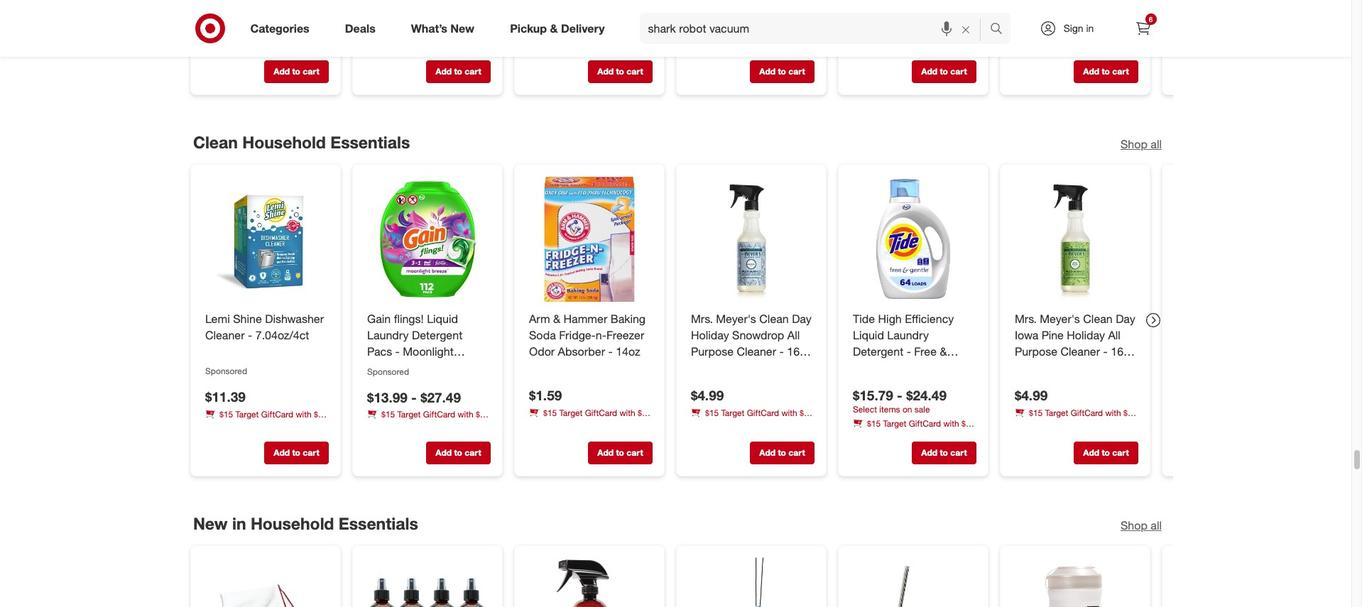 Task type: locate. For each thing, give the bounding box(es) containing it.
2 shop all link from the top
[[1121, 518, 1162, 534]]

liquid inside gain flings! liquid laundry detergent pacs - moonlight breeze
[[427, 312, 458, 326]]

2 16 from the left
[[1111, 344, 1124, 358]]

$15 target giftcard with $50 home care purchase for mrs. meyer's clean day iowa pine holiday all purpose cleaner - 16 fl oz
[[1015, 408, 1138, 431]]

lemi shine dishwasher cleaner - 7.04oz/4ct image
[[202, 176, 329, 302], [202, 176, 329, 302]]

2 horizontal spatial clean
[[1084, 312, 1113, 326]]

target
[[397, 36, 421, 47], [883, 36, 907, 47], [559, 37, 583, 47], [559, 408, 583, 418], [721, 408, 745, 418], [1045, 408, 1069, 418], [235, 409, 259, 420]]

1 shop all from the top
[[1121, 137, 1162, 151]]

& inside "arm & hammer baking soda fridge-n-freezer odor absorber - 14oz"
[[553, 312, 560, 326]]

2 laundry from the left
[[887, 328, 929, 342]]

oz inside mrs. meyer's clean day holiday snowdrop all purpose cleaner - 16 fl oz
[[691, 360, 703, 375]]

add to cart button
[[264, 60, 329, 83], [426, 60, 491, 83], [588, 60, 653, 83], [750, 60, 815, 83], [912, 60, 977, 83], [1074, 60, 1139, 83], [264, 442, 329, 465], [426, 442, 491, 465], [588, 442, 653, 465], [750, 442, 815, 465], [912, 442, 977, 465], [1074, 442, 1139, 465]]

1 vertical spatial shop all link
[[1121, 518, 1162, 534]]

purpose down iowa
[[1015, 344, 1058, 358]]

0 horizontal spatial laundry
[[367, 328, 409, 342]]

in for new
[[232, 514, 246, 534]]

giftcard inside $3.99 - $9.79 $15 target giftcard with $50 home care purchase add to cart
[[423, 36, 455, 47]]

essentials
[[330, 132, 410, 152], [338, 514, 418, 534]]

fl
[[803, 344, 809, 358], [1127, 344, 1133, 358]]

1 horizontal spatial new
[[451, 21, 475, 35]]

sponsored up $11.39
[[205, 366, 247, 376]]

holiday
[[691, 328, 729, 342], [1067, 328, 1105, 342]]

target inside $3.99 - $9.79 $15 target giftcard with $50 home care purchase add to cart
[[397, 36, 421, 47]]

0 horizontal spatial purpose
[[691, 344, 734, 358]]

$15 target giftcard with $50 home care purchase button
[[853, 36, 977, 59], [529, 36, 653, 60], [529, 407, 653, 431], [691, 407, 815, 431], [1015, 407, 1139, 431], [205, 408, 329, 432]]

purpose down the snowdrop
[[691, 344, 734, 358]]

care inside $3.79 $15 target giftcard with $50 home care purchase add to cart
[[553, 49, 570, 60]]

0 horizontal spatial $4.99
[[691, 387, 724, 404]]

0 vertical spatial shop
[[1121, 137, 1148, 151]]

sale
[[915, 404, 930, 415]]

detergent
[[412, 328, 462, 342], [853, 344, 904, 358]]

0 vertical spatial $13.99
[[205, 18, 245, 34]]

liquid down tide
[[853, 328, 884, 342]]

cleaner down the snowdrop
[[737, 344, 776, 358]]

- inside mrs. meyer's clean day holiday snowdrop all purpose cleaner - 16 fl oz
[[780, 344, 784, 358]]

holiday left the snowdrop
[[691, 328, 729, 342]]

2 fl from the left
[[1127, 344, 1133, 358]]

mrs. inside mrs. meyer's clean day holiday snowdrop all purpose cleaner - 16 fl oz
[[691, 312, 713, 326]]

1 horizontal spatial all
[[1108, 328, 1121, 342]]

0 vertical spatial shop all link
[[1121, 136, 1162, 153]]

1 vertical spatial liquid
[[853, 328, 884, 342]]

freezer
[[606, 328, 644, 342]]

holiday inside mrs. meyer's clean day holiday snowdrop all purpose cleaner - 16 fl oz
[[691, 328, 729, 342]]

1 meyer's from the left
[[716, 312, 756, 326]]

1 horizontal spatial day
[[1116, 312, 1136, 326]]

clean
[[193, 132, 238, 152], [759, 312, 789, 326], [1084, 312, 1113, 326]]

select
[[853, 404, 877, 415]]

add
[[273, 66, 290, 77], [435, 66, 452, 77], [597, 66, 614, 77], [759, 66, 776, 77], [922, 66, 938, 77], [1084, 66, 1100, 77], [273, 448, 290, 458], [435, 448, 452, 458], [597, 448, 614, 458], [759, 448, 776, 458], [922, 448, 938, 458], [1084, 448, 1100, 458]]

detergent up moonlight
[[412, 328, 462, 342]]

0 horizontal spatial in
[[232, 514, 246, 534]]

detergent inside tide high efficiency liquid laundry detergent - free & gentle
[[853, 344, 904, 358]]

arm
[[529, 312, 550, 326]]

1 vertical spatial all
[[1151, 519, 1162, 533]]

giftcard inside $3.79 $15 target giftcard with $50 home care purchase add to cart
[[585, 37, 617, 47]]

holiday right pine
[[1067, 328, 1105, 342]]

laundry
[[367, 328, 409, 342], [887, 328, 929, 342]]

day inside mrs. meyer's clean day iowa pine holiday all purpose cleaner - 16 fl oz
[[1116, 312, 1136, 326]]

odor
[[529, 344, 555, 358]]

new
[[451, 21, 475, 35], [193, 514, 227, 534]]

cleaner inside lemi shine dishwasher cleaner - 7.04oz/4ct
[[205, 328, 245, 342]]

- inside lemi shine dishwasher cleaner - 7.04oz/4ct
[[248, 328, 252, 342]]

0 horizontal spatial detergent
[[412, 328, 462, 342]]

- inside $15.79 - $24.49 select items on sale
[[897, 387, 903, 404]]

$3.99 - $9.79 $15 target giftcard with $50 home care purchase add to cart
[[367, 16, 489, 77]]

laundry up the free at bottom right
[[887, 328, 929, 342]]

purpose
[[691, 344, 734, 358], [1015, 344, 1058, 358]]

1 vertical spatial in
[[232, 514, 246, 534]]

shop all
[[1121, 137, 1162, 151], [1121, 519, 1162, 533]]

& right pickup
[[550, 21, 558, 35]]

& right the free at bottom right
[[940, 344, 947, 358]]

1 mrs. from the left
[[691, 312, 713, 326]]

1 horizontal spatial oz
[[1015, 360, 1027, 375]]

day for mrs. meyer's clean day holiday snowdrop all purpose cleaner - 16 fl oz
[[792, 312, 812, 326]]

gain flings! liquid laundry detergent pacs - moonlight breeze image
[[364, 176, 491, 302], [364, 176, 491, 302]]

0 horizontal spatial clean
[[193, 132, 238, 152]]

1 fl from the left
[[803, 344, 809, 358]]

1 horizontal spatial $13.99
[[367, 389, 407, 405]]

0 horizontal spatial oz
[[691, 360, 703, 375]]

lemi
[[205, 312, 230, 326]]

0 vertical spatial essentials
[[330, 132, 410, 152]]

$15 target giftcard with $50 home care purchase for arm & hammer baking soda fridge-n-freezer odor absorber - 14oz
[[529, 408, 651, 431]]

meyer's up the snowdrop
[[716, 312, 756, 326]]

with
[[458, 36, 473, 47], [944, 36, 959, 47], [620, 37, 635, 47], [620, 408, 635, 418], [782, 408, 797, 418], [1106, 408, 1121, 418], [296, 409, 311, 420]]

to inside $3.99 - $9.79 $15 target giftcard with $50 home care purchase add to cart
[[454, 66, 462, 77]]

1 horizontal spatial cleaner
[[737, 344, 776, 358]]

liquid right flings!
[[427, 312, 458, 326]]

$50 inside $3.99 - $9.79 $15 target giftcard with $50 home care purchase add to cart
[[476, 36, 489, 47]]

$15 target giftcard with $50 home care purchase for mrs. meyer's clean day holiday snowdrop all purpose cleaner - 16 fl oz
[[691, 408, 814, 431]]

1 horizontal spatial in
[[1087, 22, 1095, 34]]

cornucopia brands- 16oz plastic spray bottles with heavy duty mist and stream sprayers, amber 6pk image
[[526, 558, 653, 608], [526, 558, 653, 608]]

meyer's
[[716, 312, 756, 326], [1040, 312, 1080, 326]]

0 vertical spatial liquid
[[427, 312, 458, 326]]

baking
[[611, 312, 646, 326]]

mrs. meyer's clean day iowa pine holiday all purpose cleaner - 16 fl oz
[[1015, 312, 1136, 375]]

1 horizontal spatial detergent
[[853, 344, 904, 358]]

$50
[[476, 36, 489, 47], [962, 36, 976, 47], [638, 37, 651, 47], [638, 408, 651, 418], [800, 408, 814, 418], [1124, 408, 1138, 418], [314, 409, 327, 420]]

mrs. meyer's clean day iowa pine holiday all purpose cleaner - 16 fl oz image
[[1012, 176, 1139, 302], [1012, 176, 1139, 302]]

cart
[[303, 66, 319, 77], [465, 66, 481, 77], [627, 66, 643, 77], [789, 66, 805, 77], [951, 66, 967, 77], [1113, 66, 1129, 77], [303, 448, 319, 458], [465, 448, 481, 458], [627, 448, 643, 458], [789, 448, 805, 458], [951, 448, 967, 458], [1113, 448, 1129, 458]]

sign in
[[1064, 22, 1095, 34]]

1 vertical spatial detergent
[[853, 344, 904, 358]]

mrs. inside mrs. meyer's clean day iowa pine holiday all purpose cleaner - 16 fl oz
[[1015, 312, 1037, 326]]

reg
[[205, 35, 217, 46]]

$3.00
[[691, 16, 724, 32], [1015, 16, 1048, 33]]

0 horizontal spatial liquid
[[427, 312, 458, 326]]

$18.99
[[220, 35, 245, 46]]

1 shop from the top
[[1121, 137, 1148, 151]]

-
[[404, 16, 409, 32], [248, 328, 252, 342], [395, 344, 400, 358], [608, 344, 613, 358], [780, 344, 784, 358], [907, 344, 911, 358], [1104, 344, 1108, 358], [897, 387, 903, 404], [411, 389, 417, 405]]

cleaner down lemi
[[205, 328, 245, 342]]

1 vertical spatial shop
[[1121, 519, 1148, 533]]

add inside $3.79 $15 target giftcard with $50 home care purchase add to cart
[[597, 66, 614, 77]]

shop all link for clean household essentials
[[1121, 136, 1162, 153]]

arm & hammer baking soda fridge-n-freezer odor absorber - 14oz link
[[529, 311, 650, 360]]

1 vertical spatial new
[[193, 514, 227, 534]]

$13.99
[[205, 18, 245, 34], [367, 389, 407, 405]]

0 horizontal spatial $13.99
[[205, 18, 245, 34]]

sponsored down pacs
[[367, 366, 409, 377]]

1 16 from the left
[[787, 344, 800, 358]]

free
[[914, 344, 937, 358]]

1 day from the left
[[792, 312, 812, 326]]

to
[[292, 66, 300, 77], [454, 66, 462, 77], [616, 66, 624, 77], [778, 66, 786, 77], [940, 66, 948, 77], [1102, 66, 1110, 77], [292, 448, 300, 458], [454, 448, 462, 458], [616, 448, 624, 458], [778, 448, 786, 458], [940, 448, 948, 458], [1102, 448, 1110, 458]]

dragon ball super saiyan blue goku new car scent air freshener image
[[688, 558, 815, 608], [688, 558, 815, 608]]

1 vertical spatial $13.99
[[367, 389, 407, 405]]

0 vertical spatial shop all
[[1121, 137, 1162, 151]]

1 all from the top
[[1151, 137, 1162, 151]]

what's new
[[411, 21, 475, 35]]

2 purpose from the left
[[1015, 344, 1058, 358]]

0 horizontal spatial all
[[788, 328, 800, 342]]

1 shop all link from the top
[[1121, 136, 1162, 153]]

clean inside mrs. meyer's clean day holiday snowdrop all purpose cleaner - 16 fl oz
[[759, 312, 789, 326]]

fridge-
[[559, 328, 596, 342]]

0 horizontal spatial fl
[[803, 344, 809, 358]]

detergent up the gentle
[[853, 344, 904, 358]]

2 oz from the left
[[1015, 360, 1027, 375]]

6 link
[[1128, 13, 1159, 44]]

$15.79
[[853, 387, 893, 404]]

home inside $3.99 - $9.79 $15 target giftcard with $50 home care purchase add to cart
[[367, 49, 389, 59]]

0 horizontal spatial 16
[[787, 344, 800, 358]]

&
[[550, 21, 558, 35], [553, 312, 560, 326], [940, 344, 947, 358]]

0 horizontal spatial holiday
[[691, 328, 729, 342]]

all right the snowdrop
[[788, 328, 800, 342]]

shop all for new in household essentials
[[1121, 519, 1162, 533]]

soda
[[529, 328, 556, 342]]

cleaner down pine
[[1061, 344, 1100, 358]]

with inside $3.99 - $9.79 $15 target giftcard with $50 home care purchase add to cart
[[458, 36, 473, 47]]

laundry up pacs
[[367, 328, 409, 342]]

mrs. meyer's clean day holiday snowdrop all purpose cleaner - 16 fl oz image
[[688, 176, 815, 302], [688, 176, 815, 302]]

clean inside mrs. meyer's clean day iowa pine holiday all purpose cleaner - 16 fl oz
[[1084, 312, 1113, 326]]

1 horizontal spatial sponsored
[[367, 366, 409, 377]]

on
[[903, 404, 912, 415]]

$13.99 up $18.99
[[205, 18, 245, 34]]

$13.99 for reg
[[205, 18, 245, 34]]

cleaner inside mrs. meyer's clean day holiday snowdrop all purpose cleaner - 16 fl oz
[[737, 344, 776, 358]]

arm & hammer baking soda fridge-n-freezer odor absorber - 14oz image
[[526, 176, 653, 302], [526, 176, 653, 302]]

1 horizontal spatial mrs.
[[1015, 312, 1037, 326]]

1 purpose from the left
[[691, 344, 734, 358]]

in
[[1087, 22, 1095, 34], [232, 514, 246, 534]]

1 horizontal spatial fl
[[1127, 344, 1133, 358]]

with inside $3.79 $15 target giftcard with $50 home care purchase add to cart
[[620, 37, 635, 47]]

fl inside mrs. meyer's clean day iowa pine holiday all purpose cleaner - 16 fl oz
[[1127, 344, 1133, 358]]

all
[[1151, 137, 1162, 151], [1151, 519, 1162, 533]]

1 horizontal spatial clean
[[759, 312, 789, 326]]

cornucopia brands- 8oz glass bottles with black fine mist atomizer sprayers, 4pk image
[[364, 558, 491, 608], [364, 558, 491, 608]]

- inside gain flings! liquid laundry detergent pacs - moonlight breeze
[[395, 344, 400, 358]]

2 shop all from the top
[[1121, 519, 1162, 533]]

0 horizontal spatial mrs.
[[691, 312, 713, 326]]

giftcard
[[423, 36, 455, 47], [909, 36, 941, 47], [585, 37, 617, 47], [585, 408, 617, 418], [747, 408, 779, 418], [1071, 408, 1103, 418], [261, 409, 293, 420]]

0 vertical spatial all
[[1151, 137, 1162, 151]]

categories link
[[238, 13, 327, 44]]

mrs.
[[691, 312, 713, 326], [1015, 312, 1037, 326]]

2 horizontal spatial $4.99
[[1015, 387, 1048, 404]]

in inside sign in link
[[1087, 22, 1095, 34]]

0 horizontal spatial meyer's
[[716, 312, 756, 326]]

1 horizontal spatial holiday
[[1067, 328, 1105, 342]]

$4.99
[[853, 16, 886, 32], [691, 387, 724, 404], [1015, 387, 1048, 404]]

1 horizontal spatial $3.00
[[1015, 16, 1048, 33]]

1 horizontal spatial purpose
[[1015, 344, 1058, 358]]

2 holiday from the left
[[1067, 328, 1105, 342]]

0 horizontal spatial sponsored
[[205, 366, 247, 376]]

meyer's inside mrs. meyer's clean day iowa pine holiday all purpose cleaner - 16 fl oz
[[1040, 312, 1080, 326]]

0 vertical spatial &
[[550, 21, 558, 35]]

2 all from the top
[[1151, 519, 1162, 533]]

day
[[792, 312, 812, 326], [1116, 312, 1136, 326]]

meyer's inside mrs. meyer's clean day holiday snowdrop all purpose cleaner - 16 fl oz
[[716, 312, 756, 326]]

clean for mrs. meyer's clean day iowa pine holiday all purpose cleaner - 16 fl oz
[[1084, 312, 1113, 326]]

meyer's up pine
[[1040, 312, 1080, 326]]

1 horizontal spatial liquid
[[853, 328, 884, 342]]

easy screen surface cleaner 6 x 9" image
[[1012, 558, 1139, 608]]

$13.99 reg $18.99
[[205, 18, 245, 46]]

clean for mrs. meyer's clean day holiday snowdrop all purpose cleaner - 16 fl oz
[[759, 312, 789, 326]]

1 laundry from the left
[[367, 328, 409, 342]]

1 oz from the left
[[691, 360, 703, 375]]

2 day from the left
[[1116, 312, 1136, 326]]

16
[[787, 344, 800, 358], [1111, 344, 1124, 358]]

0 vertical spatial new
[[451, 21, 475, 35]]

0 horizontal spatial cleaner
[[205, 328, 245, 342]]

0 horizontal spatial day
[[792, 312, 812, 326]]

2 vertical spatial &
[[940, 344, 947, 358]]

sponsored
[[205, 366, 247, 376], [367, 366, 409, 377]]

all right pine
[[1108, 328, 1121, 342]]

creative scents white marble toilet brush and holder set image
[[850, 558, 977, 608], [850, 558, 977, 608]]

cleaner
[[205, 328, 245, 342], [737, 344, 776, 358], [1061, 344, 1100, 358]]

fl inside mrs. meyer's clean day holiday snowdrop all purpose cleaner - 16 fl oz
[[803, 344, 809, 358]]

$13.99 down breeze
[[367, 389, 407, 405]]

& right arm
[[553, 312, 560, 326]]

1 horizontal spatial 16
[[1111, 344, 1124, 358]]

$15 target giftcard with $50 home care purchase
[[853, 36, 976, 59], [529, 408, 651, 431], [691, 408, 814, 431], [1015, 408, 1138, 431], [205, 409, 327, 432]]

1 horizontal spatial laundry
[[887, 328, 929, 342]]

1 all from the left
[[788, 328, 800, 342]]

2 horizontal spatial cleaner
[[1061, 344, 1100, 358]]

1 horizontal spatial meyer's
[[1040, 312, 1080, 326]]

gentle
[[853, 360, 887, 375]]

0 vertical spatial detergent
[[412, 328, 462, 342]]

2 shop from the top
[[1121, 519, 1148, 533]]

1 holiday from the left
[[691, 328, 729, 342]]

0 horizontal spatial new
[[193, 514, 227, 534]]

2 all from the left
[[1108, 328, 1121, 342]]

purchase
[[410, 49, 445, 59], [896, 49, 931, 59], [572, 49, 607, 60], [572, 420, 607, 431], [734, 420, 769, 431], [1058, 420, 1093, 431], [248, 421, 283, 432]]

shop for new in household essentials
[[1121, 519, 1148, 533]]

lemi shine dishwasher cleaner - 7.04oz/4ct link
[[205, 311, 326, 343]]

gain flings! liquid laundry detergent pacs - moonlight breeze
[[367, 312, 462, 375]]

shop
[[1121, 137, 1148, 151], [1121, 519, 1148, 533]]

0 vertical spatial in
[[1087, 22, 1095, 34]]

shop all link
[[1121, 136, 1162, 153], [1121, 518, 1162, 534]]

tide high efficiency liquid laundry detergent - free & gentle image
[[850, 176, 977, 302], [850, 176, 977, 302]]

pacs
[[367, 344, 392, 358]]

$13.99 for -
[[367, 389, 407, 405]]

2 meyer's from the left
[[1040, 312, 1080, 326]]

day inside mrs. meyer's clean day holiday snowdrop all purpose cleaner - 16 fl oz
[[792, 312, 812, 326]]

- inside $3.99 - $9.79 $15 target giftcard with $50 home care purchase add to cart
[[404, 16, 409, 32]]

What can we help you find? suggestions appear below search field
[[640, 13, 994, 44]]

1 vertical spatial shop all
[[1121, 519, 1162, 533]]

- inside mrs. meyer's clean day iowa pine holiday all purpose cleaner - 16 fl oz
[[1104, 344, 1108, 358]]

2 mrs. from the left
[[1015, 312, 1037, 326]]

riedel  large microfiber polishing cloth image
[[202, 558, 329, 608], [202, 558, 329, 608]]

$15
[[381, 36, 395, 47], [867, 36, 881, 47], [543, 37, 557, 47], [543, 408, 557, 418], [705, 408, 719, 418], [1029, 408, 1043, 418], [219, 409, 233, 420]]

sponsored for $11.39
[[205, 366, 247, 376]]

1 vertical spatial &
[[553, 312, 560, 326]]

items
[[880, 404, 900, 415]]



Task type: vqa. For each thing, say whether or not it's contained in the screenshot.
$100
no



Task type: describe. For each thing, give the bounding box(es) containing it.
sign
[[1064, 22, 1084, 34]]

mrs. meyer's clean day holiday snowdrop all purpose cleaner - 16 fl oz link
[[691, 311, 812, 375]]

what's new link
[[399, 13, 493, 44]]

deals
[[345, 21, 376, 35]]

efficiency
[[905, 312, 954, 326]]

& for delivery
[[550, 21, 558, 35]]

n-
[[596, 328, 606, 342]]

purchase inside $3.79 $15 target giftcard with $50 home care purchase add to cart
[[572, 49, 607, 60]]

pine
[[1042, 328, 1064, 342]]

delivery
[[561, 21, 605, 35]]

day for mrs. meyer's clean day iowa pine holiday all purpose cleaner - 16 fl oz
[[1116, 312, 1136, 326]]

hammer
[[564, 312, 607, 326]]

new in household essentials
[[193, 514, 418, 534]]

tide high efficiency liquid laundry detergent - free & gentle link
[[853, 311, 974, 375]]

$1.59
[[529, 387, 562, 404]]

shop for clean household essentials
[[1121, 137, 1148, 151]]

breeze
[[367, 360, 403, 375]]

high
[[878, 312, 902, 326]]

purchase inside $3.99 - $9.79 $15 target giftcard with $50 home care purchase add to cart
[[410, 49, 445, 59]]

$50 inside $3.79 $15 target giftcard with $50 home care purchase add to cart
[[638, 37, 651, 47]]

1 vertical spatial essentials
[[338, 514, 418, 534]]

cleaner inside mrs. meyer's clean day iowa pine holiday all purpose cleaner - 16 fl oz
[[1061, 344, 1100, 358]]

mrs. for mrs. meyer's clean day holiday snowdrop all purpose cleaner - 16 fl oz
[[691, 312, 713, 326]]

all for clean household essentials
[[1151, 137, 1162, 151]]

$4.99 for mrs. meyer's clean day holiday snowdrop all purpose cleaner - 16 fl oz
[[691, 387, 724, 404]]

cart inside $3.79 $15 target giftcard with $50 home care purchase add to cart
[[627, 66, 643, 77]]

shop all for clean household essentials
[[1121, 137, 1162, 151]]

what's
[[411, 21, 448, 35]]

shine
[[233, 312, 262, 326]]

$3.79 $15 target giftcard with $50 home care purchase add to cart
[[529, 16, 651, 77]]

all inside mrs. meyer's clean day holiday snowdrop all purpose cleaner - 16 fl oz
[[788, 328, 800, 342]]

$3.99
[[367, 16, 400, 32]]

$13.99 - $27.49
[[367, 389, 461, 405]]

$3.79
[[529, 16, 562, 33]]

& inside tide high efficiency liquid laundry detergent - free & gentle
[[940, 344, 947, 358]]

mrs. meyer's clean day iowa pine holiday all purpose cleaner - 16 fl oz link
[[1015, 311, 1136, 375]]

14oz
[[616, 344, 640, 358]]

oz inside mrs. meyer's clean day iowa pine holiday all purpose cleaner - 16 fl oz
[[1015, 360, 1027, 375]]

moonlight
[[403, 344, 454, 358]]

clean household essentials
[[193, 132, 410, 152]]

1 vertical spatial household
[[250, 514, 334, 534]]

tide
[[853, 312, 875, 326]]

laundry inside tide high efficiency liquid laundry detergent - free & gentle
[[887, 328, 929, 342]]

purpose inside mrs. meyer's clean day holiday snowdrop all purpose cleaner - 16 fl oz
[[691, 344, 734, 358]]

mrs. meyer's clean day holiday snowdrop all purpose cleaner - 16 fl oz
[[691, 312, 812, 375]]

6
[[1150, 15, 1154, 23]]

7.04oz/4ct
[[255, 328, 309, 342]]

snowdrop
[[732, 328, 784, 342]]

search button
[[984, 13, 1018, 47]]

iowa
[[1015, 328, 1039, 342]]

$15.79 - $24.49 select items on sale
[[853, 387, 947, 415]]

$15 inside $3.79 $15 target giftcard with $50 home care purchase add to cart
[[543, 37, 557, 47]]

shop all link for new in household essentials
[[1121, 518, 1162, 534]]

pickup & delivery link
[[498, 13, 623, 44]]

1 horizontal spatial $4.99
[[853, 16, 886, 32]]

0 horizontal spatial $3.00
[[691, 16, 724, 32]]

deals link
[[333, 13, 393, 44]]

sign in link
[[1028, 13, 1117, 44]]

holiday inside mrs. meyer's clean day iowa pine holiday all purpose cleaner - 16 fl oz
[[1067, 328, 1105, 342]]

$9.79
[[413, 16, 446, 32]]

meyer's for pine
[[1040, 312, 1080, 326]]

search
[[984, 22, 1018, 37]]

liquid inside tide high efficiency liquid laundry detergent - free & gentle
[[853, 328, 884, 342]]

- inside "arm & hammer baking soda fridge-n-freezer odor absorber - 14oz"
[[608, 344, 613, 358]]

lemi shine dishwasher cleaner - 7.04oz/4ct
[[205, 312, 324, 342]]

target inside $3.79 $15 target giftcard with $50 home care purchase add to cart
[[559, 37, 583, 47]]

dishwasher
[[265, 312, 324, 326]]

all for new in household essentials
[[1151, 519, 1162, 533]]

pickup & delivery
[[510, 21, 605, 35]]

16 inside mrs. meyer's clean day holiday snowdrop all purpose cleaner - 16 fl oz
[[787, 344, 800, 358]]

$11.39
[[205, 389, 245, 405]]

home inside $3.79 $15 target giftcard with $50 home care purchase add to cart
[[529, 49, 551, 60]]

tide high efficiency liquid laundry detergent - free & gentle
[[853, 312, 954, 375]]

to inside $3.79 $15 target giftcard with $50 home care purchase add to cart
[[616, 66, 624, 77]]

mrs. for mrs. meyer's clean day iowa pine holiday all purpose cleaner - 16 fl oz
[[1015, 312, 1037, 326]]

categories
[[250, 21, 310, 35]]

flings!
[[394, 312, 424, 326]]

pickup
[[510, 21, 547, 35]]

care inside $3.99 - $9.79 $15 target giftcard with $50 home care purchase add to cart
[[391, 49, 408, 59]]

detergent inside gain flings! liquid laundry detergent pacs - moonlight breeze
[[412, 328, 462, 342]]

& for hammer
[[553, 312, 560, 326]]

add inside $3.99 - $9.79 $15 target giftcard with $50 home care purchase add to cart
[[435, 66, 452, 77]]

new inside 'link'
[[451, 21, 475, 35]]

$4.99 for mrs. meyer's clean day iowa pine holiday all purpose cleaner - 16 fl oz
[[1015, 387, 1048, 404]]

purpose inside mrs. meyer's clean day iowa pine holiday all purpose cleaner - 16 fl oz
[[1015, 344, 1058, 358]]

meyer's for snowdrop
[[716, 312, 756, 326]]

cart inside $3.99 - $9.79 $15 target giftcard with $50 home care purchase add to cart
[[465, 66, 481, 77]]

0 vertical spatial household
[[242, 132, 326, 152]]

$15 inside $3.99 - $9.79 $15 target giftcard with $50 home care purchase add to cart
[[381, 36, 395, 47]]

in for sign
[[1087, 22, 1095, 34]]

laundry inside gain flings! liquid laundry detergent pacs - moonlight breeze
[[367, 328, 409, 342]]

- inside tide high efficiency liquid laundry detergent - free & gentle
[[907, 344, 911, 358]]

sponsored for $13.99 - $27.49
[[367, 366, 409, 377]]

gain
[[367, 312, 391, 326]]

$27.49
[[420, 389, 461, 405]]

$24.49
[[906, 387, 947, 404]]

absorber
[[558, 344, 605, 358]]

16 inside mrs. meyer's clean day iowa pine holiday all purpose cleaner - 16 fl oz
[[1111, 344, 1124, 358]]

gain flings! liquid laundry detergent pacs - moonlight breeze link
[[367, 311, 488, 375]]

all inside mrs. meyer's clean day iowa pine holiday all purpose cleaner - 16 fl oz
[[1108, 328, 1121, 342]]

arm & hammer baking soda fridge-n-freezer odor absorber - 14oz
[[529, 312, 646, 358]]



